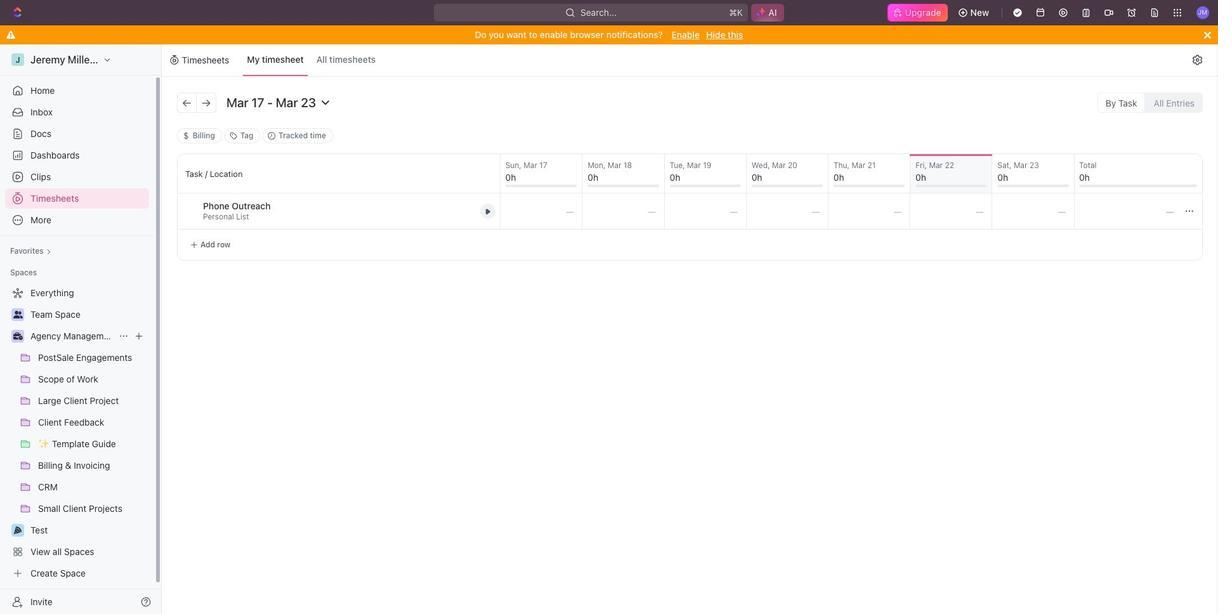 Task type: locate. For each thing, give the bounding box(es) containing it.
tree
[[5, 283, 149, 584]]

tree inside sidebar navigation
[[5, 283, 149, 584]]

4 — text field from the left
[[1075, 194, 1183, 229]]

jeremy miller's workspace, , element
[[11, 53, 24, 66]]

— text field
[[501, 194, 582, 229], [829, 194, 910, 229], [911, 194, 993, 229], [993, 194, 1075, 229]]

— text field
[[583, 194, 664, 229], [665, 194, 746, 229], [747, 194, 828, 229], [1075, 194, 1183, 229]]

business time image
[[13, 333, 23, 340]]

sidebar navigation
[[0, 44, 164, 615]]

1 — text field from the left
[[583, 194, 664, 229]]

3 — text field from the left
[[911, 194, 993, 229]]



Task type: vqa. For each thing, say whether or not it's contained in the screenshot.
the top New
no



Task type: describe. For each thing, give the bounding box(es) containing it.
2 — text field from the left
[[665, 194, 746, 229]]

pizza slice image
[[14, 527, 22, 535]]

1 — text field from the left
[[501, 194, 582, 229]]

4 — text field from the left
[[993, 194, 1075, 229]]

3 — text field from the left
[[747, 194, 828, 229]]

user group image
[[13, 311, 23, 319]]

2 — text field from the left
[[829, 194, 910, 229]]



